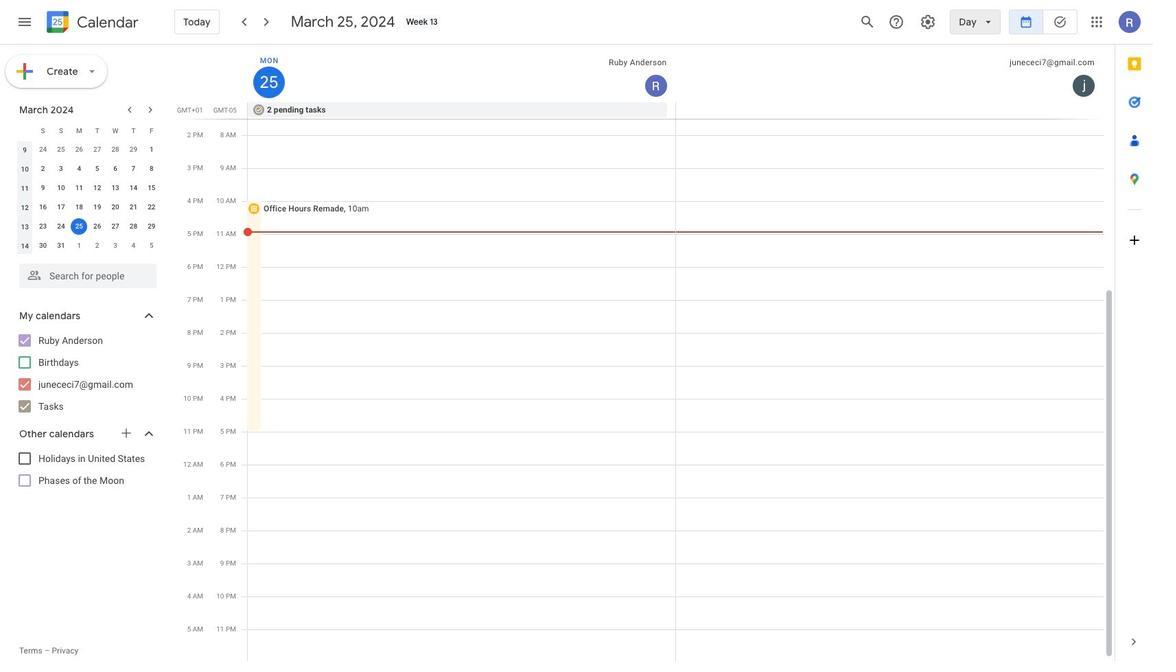 Task type: describe. For each thing, give the bounding box(es) containing it.
28 element
[[125, 218, 142, 235]]

february 24 element
[[35, 141, 51, 158]]

18 element
[[71, 199, 87, 216]]

april 2 element
[[89, 238, 106, 254]]

23 element
[[35, 218, 51, 235]]

0 vertical spatial column header
[[248, 45, 676, 102]]

heading inside calendar 'element'
[[74, 14, 139, 31]]

my calendars list
[[3, 330, 170, 418]]

1 element
[[143, 141, 160, 158]]

row group inside march 2024 grid
[[16, 140, 161, 255]]

march 2024 grid
[[13, 121, 161, 255]]

5 element
[[89, 161, 106, 177]]

26 element
[[89, 218, 106, 235]]

settings menu image
[[920, 14, 937, 30]]

10 element
[[53, 180, 69, 196]]

19 element
[[89, 199, 106, 216]]

16 element
[[35, 199, 51, 216]]

april 5 element
[[143, 238, 160, 254]]

20 element
[[107, 199, 124, 216]]

column header inside march 2024 grid
[[16, 121, 34, 140]]

february 29 element
[[125, 141, 142, 158]]

21 element
[[125, 199, 142, 216]]



Task type: locate. For each thing, give the bounding box(es) containing it.
grid
[[176, 45, 1115, 661]]

monday, march 25, today element
[[253, 67, 285, 98]]

february 26 element
[[71, 141, 87, 158]]

22 element
[[143, 199, 160, 216]]

calendar element
[[44, 8, 139, 38]]

main drawer image
[[16, 14, 33, 30]]

17 element
[[53, 199, 69, 216]]

9 element
[[35, 180, 51, 196]]

None search field
[[0, 258, 170, 288]]

cell inside march 2024 grid
[[70, 217, 88, 236]]

2 element
[[35, 161, 51, 177]]

february 27 element
[[89, 141, 106, 158]]

11 element
[[71, 180, 87, 196]]

add other calendars image
[[120, 426, 133, 440]]

29 element
[[143, 218, 160, 235]]

february 25 element
[[53, 141, 69, 158]]

april 1 element
[[71, 238, 87, 254]]

row
[[242, 102, 1115, 119], [16, 121, 161, 140], [16, 140, 161, 159], [16, 159, 161, 179], [16, 179, 161, 198], [16, 198, 161, 217], [16, 217, 161, 236], [16, 236, 161, 255]]

3 element
[[53, 161, 69, 177]]

8 element
[[143, 161, 160, 177]]

12 element
[[89, 180, 106, 196]]

30 element
[[35, 238, 51, 254]]

other calendars list
[[3, 448, 170, 492]]

Search for people text field
[[27, 264, 148, 288]]

7 element
[[125, 161, 142, 177]]

13 element
[[107, 180, 124, 196]]

april 4 element
[[125, 238, 142, 254]]

15 element
[[143, 180, 160, 196]]

14 element
[[125, 180, 142, 196]]

31 element
[[53, 238, 69, 254]]

6 element
[[107, 161, 124, 177]]

cell
[[70, 217, 88, 236]]

4 element
[[71, 161, 87, 177]]

25, today element
[[71, 218, 87, 235]]

row group
[[16, 140, 161, 255]]

0 horizontal spatial column header
[[16, 121, 34, 140]]

1 horizontal spatial column header
[[248, 45, 676, 102]]

tab list
[[1116, 45, 1154, 623]]

1 vertical spatial column header
[[16, 121, 34, 140]]

column header
[[248, 45, 676, 102], [16, 121, 34, 140]]

april 3 element
[[107, 238, 124, 254]]

february 28 element
[[107, 141, 124, 158]]

heading
[[74, 14, 139, 31]]

27 element
[[107, 218, 124, 235]]

24 element
[[53, 218, 69, 235]]



Task type: vqa. For each thing, say whether or not it's contained in the screenshot.
28 element
yes



